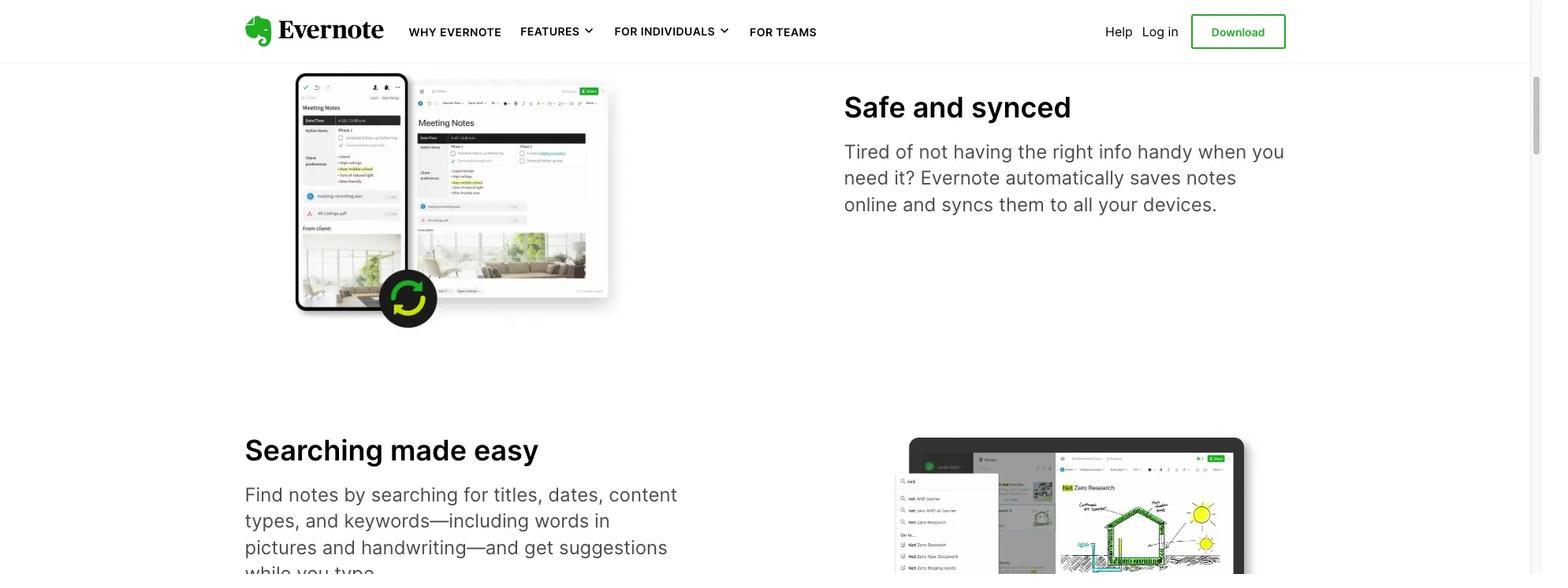 Task type: vqa. For each thing, say whether or not it's contained in the screenshot.
Have
no



Task type: locate. For each thing, give the bounding box(es) containing it.
for
[[464, 483, 488, 506]]

for individuals button
[[615, 24, 731, 39]]

synced
[[972, 90, 1072, 124]]

content
[[609, 483, 678, 506]]

and up type.
[[322, 536, 356, 559]]

0 horizontal spatial notes
[[289, 483, 339, 506]]

pictures
[[245, 536, 317, 559]]

tired
[[844, 140, 890, 163]]

features button
[[521, 24, 596, 39]]

for
[[615, 25, 638, 38], [750, 25, 773, 39]]

1 horizontal spatial evernote
[[921, 167, 1000, 189]]

0 vertical spatial in
[[1168, 24, 1179, 39]]

keywords—including
[[344, 510, 529, 533]]

syncs
[[942, 193, 994, 216]]

evernote
[[440, 25, 502, 39], [921, 167, 1000, 189]]

0 vertical spatial evernote
[[440, 25, 502, 39]]

you right the 'when'
[[1252, 140, 1285, 163]]

for inside button
[[615, 25, 638, 38]]

evernote up syncs
[[921, 167, 1000, 189]]

and down "it?" at the top right of the page
[[903, 193, 937, 216]]

0 horizontal spatial evernote
[[440, 25, 502, 39]]

in up suggestions at the left of the page
[[595, 510, 610, 533]]

of
[[896, 140, 914, 163]]

you down pictures
[[297, 563, 329, 574]]

download link
[[1191, 14, 1286, 49]]

1 vertical spatial notes
[[289, 483, 339, 506]]

handwriting—and
[[361, 536, 519, 559]]

teams
[[776, 25, 817, 39]]

evernote inside tired of not having the right info handy when you need it? evernote automatically saves notes online and syncs them to all your devices.
[[921, 167, 1000, 189]]

help
[[1106, 24, 1133, 39]]

1 horizontal spatial for
[[750, 25, 773, 39]]

tired of not having the right info handy when you need it? evernote automatically saves notes online and syncs them to all your devices.
[[844, 140, 1285, 216]]

types,
[[245, 510, 300, 533]]

0 vertical spatial you
[[1252, 140, 1285, 163]]

1 horizontal spatial you
[[1252, 140, 1285, 163]]

online
[[844, 193, 898, 216]]

notes left by
[[289, 483, 339, 506]]

0 horizontal spatial for
[[615, 25, 638, 38]]

1 vertical spatial you
[[297, 563, 329, 574]]

dates,
[[548, 483, 604, 506]]

evernote right why
[[440, 25, 502, 39]]

easy
[[474, 433, 539, 468]]

and
[[913, 90, 965, 124], [903, 193, 937, 216], [305, 510, 339, 533], [322, 536, 356, 559]]

1 vertical spatial in
[[595, 510, 610, 533]]

0 horizontal spatial in
[[595, 510, 610, 533]]

you inside tired of not having the right info handy when you need it? evernote automatically saves notes online and syncs them to all your devices.
[[1252, 140, 1285, 163]]

it?
[[894, 167, 915, 189]]

for individuals
[[615, 25, 715, 38]]

why
[[409, 25, 437, 39]]

safe
[[844, 90, 906, 124]]

1 vertical spatial evernote
[[921, 167, 1000, 189]]

your
[[1099, 193, 1138, 216]]

evernote search feature showcase image
[[876, 432, 1286, 574]]

all
[[1074, 193, 1093, 216]]

notes down the 'when'
[[1187, 167, 1237, 189]]

you inside "find notes by searching for titles, dates, content types, and keywords—including words in pictures and handwriting—and get suggestions while you type."
[[297, 563, 329, 574]]

in right 'log'
[[1168, 24, 1179, 39]]

0 vertical spatial notes
[[1187, 167, 1237, 189]]

evernote logo image
[[245, 16, 384, 47]]

for teams link
[[750, 24, 817, 39]]

suggestions
[[559, 536, 668, 559]]

for left individuals
[[615, 25, 638, 38]]

titles,
[[494, 483, 543, 506]]

you
[[1252, 140, 1285, 163], [297, 563, 329, 574]]

searching made easy
[[245, 433, 539, 468]]

log
[[1143, 24, 1165, 39]]

the
[[1018, 140, 1047, 163]]

type.
[[335, 563, 380, 574]]

in
[[1168, 24, 1179, 39], [595, 510, 610, 533]]

for left teams
[[750, 25, 773, 39]]

1 horizontal spatial in
[[1168, 24, 1179, 39]]

1 horizontal spatial notes
[[1187, 167, 1237, 189]]

safe and synced
[[844, 90, 1072, 124]]

notes
[[1187, 167, 1237, 189], [289, 483, 339, 506]]

0 horizontal spatial you
[[297, 563, 329, 574]]



Task type: describe. For each thing, give the bounding box(es) containing it.
devices.
[[1143, 193, 1218, 216]]

log in link
[[1143, 24, 1179, 39]]

made
[[390, 433, 467, 468]]

by
[[344, 483, 366, 506]]

to
[[1050, 193, 1068, 216]]

for for for individuals
[[615, 25, 638, 38]]

for teams
[[750, 25, 817, 39]]

why evernote link
[[409, 24, 502, 39]]

right
[[1053, 140, 1094, 163]]

features
[[521, 25, 580, 38]]

why evernote
[[409, 25, 502, 39]]

having
[[954, 140, 1013, 163]]

help link
[[1106, 24, 1133, 39]]

searching
[[371, 483, 458, 506]]

evernote in different devices syncing data image
[[245, 58, 655, 331]]

log in
[[1143, 24, 1179, 39]]

and inside tired of not having the right info handy when you need it? evernote automatically saves notes online and syncs them to all your devices.
[[903, 193, 937, 216]]

download
[[1212, 25, 1265, 38]]

info
[[1099, 140, 1133, 163]]

need
[[844, 167, 889, 189]]

not
[[919, 140, 948, 163]]

notes inside tired of not having the right info handy when you need it? evernote automatically saves notes online and syncs them to all your devices.
[[1187, 167, 1237, 189]]

when
[[1198, 140, 1247, 163]]

notes inside "find notes by searching for titles, dates, content types, and keywords—including words in pictures and handwriting—and get suggestions while you type."
[[289, 483, 339, 506]]

saves
[[1130, 167, 1181, 189]]

searching
[[245, 433, 383, 468]]

automatically
[[1006, 167, 1125, 189]]

get
[[524, 536, 554, 559]]

words
[[535, 510, 589, 533]]

find
[[245, 483, 283, 506]]

for for for teams
[[750, 25, 773, 39]]

and up not
[[913, 90, 965, 124]]

while
[[245, 563, 291, 574]]

in inside "find notes by searching for titles, dates, content types, and keywords—including words in pictures and handwriting—and get suggestions while you type."
[[595, 510, 610, 533]]

handy
[[1138, 140, 1193, 163]]

find notes by searching for titles, dates, content types, and keywords—including words in pictures and handwriting—and get suggestions while you type.
[[245, 483, 678, 574]]

and up pictures
[[305, 510, 339, 533]]

individuals
[[641, 25, 715, 38]]

them
[[999, 193, 1045, 216]]



